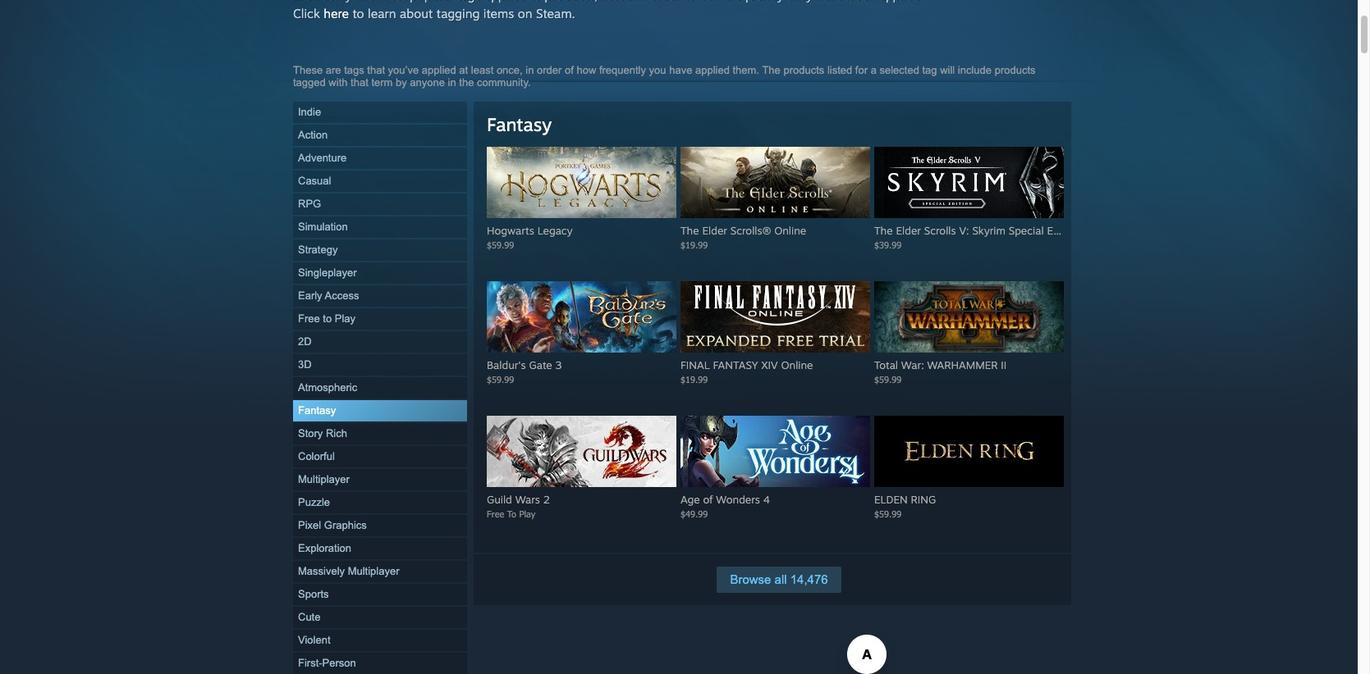 Task type: vqa. For each thing, say whether or not it's contained in the screenshot.
the Holidays!
no



Task type: describe. For each thing, give the bounding box(es) containing it.
access
[[325, 290, 359, 302]]

elden
[[874, 493, 908, 507]]

that right the "with"
[[351, 76, 368, 89]]

order
[[537, 64, 562, 76]]

simulation
[[298, 221, 348, 233]]

story rich
[[298, 428, 347, 440]]

items
[[483, 6, 514, 21]]

0 vertical spatial fantasy
[[487, 113, 552, 135]]

first-
[[298, 658, 322, 670]]

casual
[[298, 175, 331, 187]]

tagging
[[437, 6, 480, 21]]

at
[[459, 64, 468, 76]]

violent
[[298, 635, 330, 647]]

massively
[[298, 566, 345, 578]]

community.
[[477, 76, 531, 89]]

2
[[543, 493, 550, 507]]

early
[[298, 290, 322, 302]]

will
[[940, 64, 955, 76]]

3
[[555, 359, 562, 372]]

1 applied from the left
[[422, 64, 456, 76]]

0 horizontal spatial fantasy
[[298, 405, 336, 417]]

play inside guild wars 2 free to play
[[519, 509, 535, 520]]

listed
[[827, 64, 852, 76]]

pixel graphics
[[298, 520, 367, 532]]

the elder scrolls v: skyrim special edition $39.99
[[874, 224, 1081, 250]]

anyone
[[410, 76, 445, 89]]

baldur's gate 3 $59.99
[[487, 359, 562, 385]]

14,476
[[790, 573, 828, 587]]

of inside age of wonders 4 $49.99
[[703, 493, 713, 507]]

that right tags
[[367, 64, 385, 76]]

singleplayer
[[298, 267, 357, 279]]

warhammer
[[927, 359, 998, 372]]

rpg
[[298, 198, 321, 210]]

include
[[958, 64, 992, 76]]

on
[[518, 6, 532, 21]]

elder for scrolls
[[896, 224, 921, 237]]

the
[[459, 76, 474, 89]]

guild wars 2 free to play
[[487, 493, 550, 520]]

them.
[[733, 64, 759, 76]]

3d
[[298, 359, 312, 371]]

first-person
[[298, 658, 356, 670]]

1 vertical spatial multiplayer
[[348, 566, 399, 578]]

edition
[[1047, 224, 1081, 237]]

of inside these are tags that you've applied at least once, in order of how frequently you have applied them. the products listed for a selected tag will include products tagged with that term by anyone in the community.
[[565, 64, 574, 76]]

rich
[[326, 428, 347, 440]]

v:
[[959, 224, 969, 237]]

colorful
[[298, 451, 335, 463]]

tags
[[344, 64, 364, 76]]

browse all 14,476 link
[[717, 567, 841, 594]]

you
[[649, 64, 666, 76]]

hogwarts
[[487, 224, 534, 237]]

atmospheric
[[298, 382, 357, 394]]

browse all 14,476
[[730, 573, 828, 587]]

click
[[293, 6, 320, 21]]

special
[[1009, 224, 1044, 237]]

hogwarts legacy $59.99
[[487, 224, 573, 250]]

exploration
[[298, 543, 351, 555]]

cute
[[298, 612, 321, 624]]

massively multiplayer
[[298, 566, 399, 578]]

here link
[[324, 6, 349, 21]]

elden ring $59.99
[[874, 493, 936, 520]]

online for final fantasy xiv online
[[781, 359, 813, 372]]

click here to learn about tagging items on steam.
[[293, 6, 575, 21]]

legacy
[[537, 224, 573, 237]]

final
[[681, 359, 710, 372]]

1 horizontal spatial in
[[526, 64, 534, 76]]

frequently
[[599, 64, 646, 76]]

the elder scrolls® online $19.99
[[681, 224, 806, 250]]

$59.99 inside hogwarts legacy $59.99
[[487, 240, 514, 250]]

ii
[[1001, 359, 1007, 372]]

person
[[322, 658, 356, 670]]

1 products from the left
[[784, 64, 825, 76]]

you've
[[388, 64, 419, 76]]

browse
[[730, 573, 771, 587]]

for
[[855, 64, 868, 76]]

graphics
[[324, 520, 367, 532]]



Task type: locate. For each thing, give the bounding box(es) containing it.
0 horizontal spatial the
[[681, 224, 699, 237]]

1 horizontal spatial the
[[762, 64, 781, 76]]

final fantasy xiv online $19.99
[[681, 359, 813, 385]]

0 vertical spatial of
[[565, 64, 574, 76]]

that
[[367, 64, 385, 76], [351, 76, 368, 89]]

of right age
[[703, 493, 713, 507]]

$59.99 inside baldur's gate 3 $59.99
[[487, 374, 514, 385]]

1 horizontal spatial play
[[519, 509, 535, 520]]

multiplayer down colorful
[[298, 474, 350, 486]]

$59.99 down total
[[874, 374, 902, 385]]

2 elder from the left
[[896, 224, 921, 237]]

1 horizontal spatial applied
[[695, 64, 730, 76]]

elder
[[702, 224, 727, 237], [896, 224, 921, 237]]

2d
[[298, 336, 312, 348]]

online inside the elder scrolls® online $19.99
[[774, 224, 806, 237]]

about
[[400, 6, 433, 21]]

2 products from the left
[[995, 64, 1036, 76]]

free
[[298, 313, 320, 325], [487, 509, 504, 520]]

fantasy down community.
[[487, 113, 552, 135]]

xiv
[[761, 359, 778, 372]]

are
[[326, 64, 341, 76]]

online for the elder scrolls® online
[[774, 224, 806, 237]]

tagged
[[293, 76, 326, 89]]

$19.99 inside the elder scrolls® online $19.99
[[681, 240, 708, 250]]

0 horizontal spatial free
[[298, 313, 320, 325]]

multiplayer
[[298, 474, 350, 486], [348, 566, 399, 578]]

a
[[871, 64, 877, 76]]

0 vertical spatial online
[[774, 224, 806, 237]]

with
[[329, 76, 348, 89]]

$19.99 inside final fantasy xiv online $19.99
[[681, 374, 708, 385]]

2 horizontal spatial the
[[874, 224, 893, 237]]

selected
[[880, 64, 919, 76]]

0 vertical spatial multiplayer
[[298, 474, 350, 486]]

free down guild
[[487, 509, 504, 520]]

fantasy
[[713, 359, 758, 372]]

to right here link
[[353, 6, 364, 21]]

multiplayer right massively
[[348, 566, 399, 578]]

of
[[565, 64, 574, 76], [703, 493, 713, 507]]

applied
[[422, 64, 456, 76], [695, 64, 730, 76]]

products
[[784, 64, 825, 76], [995, 64, 1036, 76]]

elder left scrolls®
[[702, 224, 727, 237]]

1 vertical spatial free
[[487, 509, 504, 520]]

total war: warhammer ii $59.99
[[874, 359, 1007, 385]]

strategy
[[298, 244, 338, 256]]

0 horizontal spatial products
[[784, 64, 825, 76]]

once,
[[497, 64, 523, 76]]

war:
[[901, 359, 924, 372]]

free inside guild wars 2 free to play
[[487, 509, 504, 520]]

1 horizontal spatial elder
[[896, 224, 921, 237]]

online right xiv
[[781, 359, 813, 372]]

term
[[371, 76, 393, 89]]

indie
[[298, 106, 321, 118]]

0 horizontal spatial elder
[[702, 224, 727, 237]]

1 vertical spatial play
[[519, 509, 535, 520]]

1 vertical spatial $19.99
[[681, 374, 708, 385]]

ring
[[911, 493, 936, 507]]

$49.99
[[681, 509, 708, 520]]

$59.99 down hogwarts
[[487, 240, 514, 250]]

the for the elder scrolls® online
[[681, 224, 699, 237]]

pixel
[[298, 520, 321, 532]]

elder inside the elder scrolls® online $19.99
[[702, 224, 727, 237]]

elder inside the elder scrolls v: skyrim special edition $39.99
[[896, 224, 921, 237]]

scrolls
[[924, 224, 956, 237]]

0 horizontal spatial play
[[335, 313, 356, 325]]

$19.99 for the
[[681, 240, 708, 250]]

1 horizontal spatial products
[[995, 64, 1036, 76]]

$59.99 inside the elden ring $59.99
[[874, 509, 902, 520]]

in left the the
[[448, 76, 456, 89]]

play
[[335, 313, 356, 325], [519, 509, 535, 520]]

how
[[577, 64, 596, 76]]

0 vertical spatial $19.99
[[681, 240, 708, 250]]

applied right have
[[695, 64, 730, 76]]

products right include
[[995, 64, 1036, 76]]

the inside the elder scrolls® online $19.99
[[681, 224, 699, 237]]

elder for scrolls®
[[702, 224, 727, 237]]

by
[[396, 76, 407, 89]]

0 vertical spatial free
[[298, 313, 320, 325]]

these are tags that you've applied at least once, in order of how frequently you have applied them. the products listed for a selected tag will include products tagged with that term by anyone in the community.
[[293, 64, 1036, 89]]

least
[[471, 64, 494, 76]]

applied left the at
[[422, 64, 456, 76]]

the inside the elder scrolls v: skyrim special edition $39.99
[[874, 224, 893, 237]]

products left listed
[[784, 64, 825, 76]]

0 horizontal spatial to
[[323, 313, 332, 325]]

fantasy up story rich
[[298, 405, 336, 417]]

guild
[[487, 493, 512, 507]]

1 vertical spatial fantasy
[[298, 405, 336, 417]]

total
[[874, 359, 898, 372]]

elder up $39.99
[[896, 224, 921, 237]]

online
[[774, 224, 806, 237], [781, 359, 813, 372]]

fantasy
[[487, 113, 552, 135], [298, 405, 336, 417]]

skyrim
[[972, 224, 1006, 237]]

$59.99 down elden on the right bottom of page
[[874, 509, 902, 520]]

here
[[324, 6, 349, 21]]

play down 'wars'
[[519, 509, 535, 520]]

gate
[[529, 359, 552, 372]]

1 horizontal spatial of
[[703, 493, 713, 507]]

story
[[298, 428, 323, 440]]

0 horizontal spatial of
[[565, 64, 574, 76]]

the up $39.99
[[874, 224, 893, 237]]

online inside final fantasy xiv online $19.99
[[781, 359, 813, 372]]

the left scrolls®
[[681, 224, 699, 237]]

0 vertical spatial play
[[335, 313, 356, 325]]

in
[[526, 64, 534, 76], [448, 76, 456, 89]]

fantasy link
[[487, 113, 552, 135]]

0 vertical spatial to
[[353, 6, 364, 21]]

scrolls®
[[730, 224, 771, 237]]

4
[[763, 493, 770, 507]]

1 horizontal spatial to
[[353, 6, 364, 21]]

to down early access
[[323, 313, 332, 325]]

2 applied from the left
[[695, 64, 730, 76]]

free down early
[[298, 313, 320, 325]]

wars
[[515, 493, 540, 507]]

1 elder from the left
[[702, 224, 727, 237]]

1 vertical spatial to
[[323, 313, 332, 325]]

the inside these are tags that you've applied at least once, in order of how frequently you have applied them. the products listed for a selected tag will include products tagged with that term by anyone in the community.
[[762, 64, 781, 76]]

baldur's
[[487, 359, 526, 372]]

age
[[681, 493, 700, 507]]

1 horizontal spatial free
[[487, 509, 504, 520]]

steam.
[[536, 6, 575, 21]]

online right scrolls®
[[774, 224, 806, 237]]

$59.99 down baldur's
[[487, 374, 514, 385]]

the for the elder scrolls v: skyrim special edition
[[874, 224, 893, 237]]

1 vertical spatial online
[[781, 359, 813, 372]]

adventure
[[298, 152, 347, 164]]

the right the them.
[[762, 64, 781, 76]]

puzzle
[[298, 497, 330, 509]]

2 $19.99 from the top
[[681, 374, 708, 385]]

$59.99 inside total war: warhammer ii $59.99
[[874, 374, 902, 385]]

age of wonders 4 $49.99
[[681, 493, 770, 520]]

these
[[293, 64, 323, 76]]

1 vertical spatial of
[[703, 493, 713, 507]]

play down access
[[335, 313, 356, 325]]

tag
[[922, 64, 937, 76]]

0 horizontal spatial applied
[[422, 64, 456, 76]]

to
[[507, 509, 516, 520]]

in left order
[[526, 64, 534, 76]]

early access
[[298, 290, 359, 302]]

sports
[[298, 589, 329, 601]]

1 horizontal spatial fantasy
[[487, 113, 552, 135]]

$19.99 for final
[[681, 374, 708, 385]]

$19.99
[[681, 240, 708, 250], [681, 374, 708, 385]]

learn
[[368, 6, 396, 21]]

of left how
[[565, 64, 574, 76]]

1 $19.99 from the top
[[681, 240, 708, 250]]

0 horizontal spatial in
[[448, 76, 456, 89]]



